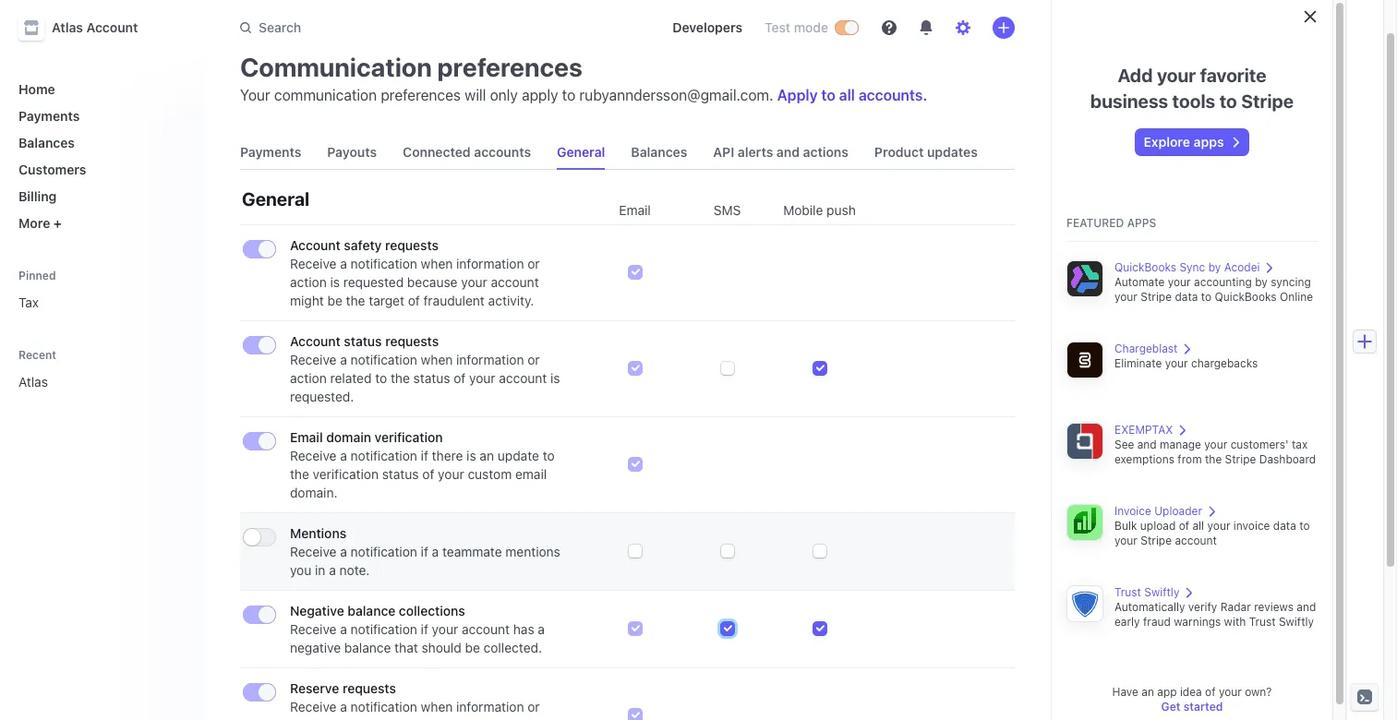 Task type: locate. For each thing, give the bounding box(es) containing it.
4 notification from the top
[[351, 544, 418, 560]]

data right invoice
[[1274, 519, 1297, 533]]

information
[[457, 256, 524, 272], [457, 352, 524, 368], [457, 699, 524, 715]]

1 horizontal spatial general
[[557, 144, 606, 160]]

recent navigation links element
[[0, 340, 203, 397]]

related inside account status requests receive a notification when information or action related to the status of your account is requested.
[[330, 370, 372, 386]]

1 vertical spatial an
[[1142, 686, 1155, 699]]

a inside account status requests receive a notification when information or action related to the status of your account is requested.
[[340, 352, 347, 368]]

in
[[315, 563, 326, 578]]

of up started
[[1206, 686, 1216, 699]]

3 when from the top
[[421, 699, 453, 715]]

stripe inside automate your accounting by syncing your stripe data to quickbooks online
[[1141, 290, 1173, 304]]

tax
[[1293, 438, 1308, 452]]

1 vertical spatial requests
[[385, 334, 439, 349]]

information for account
[[457, 256, 524, 272]]

of down uploader
[[1180, 519, 1190, 533]]

if inside the negative balance collections receive a notification if your account has a negative balance that should be collected.
[[421, 622, 429, 638]]

to left payment
[[375, 718, 387, 721]]

6 notification from the top
[[351, 699, 418, 715]]

when inside account status requests receive a notification when information or action related to the status of your account is requested.
[[421, 352, 453, 368]]

swiftly down reviews
[[1280, 615, 1315, 629]]

your right the manage
[[1205, 438, 1228, 452]]

your down chargeblast
[[1166, 357, 1189, 370]]

3 if from the top
[[421, 622, 429, 638]]

2 or from the top
[[528, 352, 540, 368]]

0 horizontal spatial and
[[777, 144, 800, 160]]

automatically
[[1115, 601, 1186, 614]]

atlas up the home
[[52, 19, 83, 35]]

fraudulent
[[424, 293, 485, 309]]

email inside email domain verification receive a notification if there is an update to the verification status of your custom email domain.
[[290, 430, 323, 445]]

information up reserves
[[457, 699, 524, 715]]

0 vertical spatial an
[[480, 448, 494, 464]]

1 horizontal spatial email
[[619, 202, 651, 218]]

balance
[[348, 603, 396, 619], [344, 640, 391, 656]]

3 notification from the top
[[351, 448, 418, 464]]

when inside account safety requests receive a notification when information or action is requested because your account might be the target of fraudulent activity.
[[421, 256, 453, 272]]

and inside see and manage your customers' tax exemptions from the stripe dashboard
[[1138, 438, 1157, 452]]

account
[[491, 274, 539, 290], [499, 370, 547, 386], [1176, 534, 1218, 548], [462, 622, 510, 638]]

2 vertical spatial account
[[290, 334, 341, 349]]

be
[[328, 293, 343, 309], [465, 640, 480, 656]]

balances link down home link on the top of the page
[[11, 128, 188, 158]]

2 receive from the top
[[290, 352, 337, 368]]

information for of
[[457, 352, 524, 368]]

api alerts and actions link
[[706, 136, 856, 169]]

0 horizontal spatial be
[[328, 293, 343, 309]]

receive down reserve
[[290, 699, 337, 715]]

or inside reserve requests receive a notification when information or action related to payment reserves i
[[528, 699, 540, 715]]

by
[[1209, 261, 1222, 274], [1256, 275, 1268, 289]]

receive inside email domain verification receive a notification if there is an update to the verification status of your custom email domain.
[[290, 448, 337, 464]]

notification inside the negative balance collections receive a notification if your account has a negative balance that should be collected.
[[351, 622, 418, 638]]

3 action from the top
[[290, 718, 327, 721]]

own?
[[1246, 686, 1273, 699]]

receive for negative balance collections
[[290, 622, 337, 638]]

receive inside account status requests receive a notification when information or action related to the status of your account is requested.
[[290, 352, 337, 368]]

the up domain.
[[290, 467, 309, 482]]

explore apps
[[1144, 134, 1225, 150]]

your down fraudulent
[[469, 370, 496, 386]]

0 horizontal spatial an
[[480, 448, 494, 464]]

balances link down rubyanndersson@gmail.com.
[[624, 136, 695, 169]]

1 horizontal spatial be
[[465, 640, 480, 656]]

your up tools
[[1158, 65, 1197, 86]]

teammate
[[443, 544, 502, 560]]

stripe down favorite
[[1242, 91, 1295, 112]]

Search search field
[[229, 11, 643, 45]]

email
[[619, 202, 651, 218], [290, 430, 323, 445]]

trust inside automatically verify radar reviews and early fraud warnings with trust swiftly
[[1250, 615, 1276, 629]]

0 vertical spatial account
[[86, 19, 138, 35]]

requests up because
[[385, 237, 439, 253]]

1 vertical spatial if
[[421, 544, 429, 560]]

more
[[18, 215, 50, 231]]

1 or from the top
[[528, 256, 540, 272]]

trust up the automatically
[[1115, 586, 1142, 600]]

related down reserve
[[330, 718, 372, 721]]

verification up there
[[375, 430, 443, 445]]

information inside reserve requests receive a notification when information or action related to payment reserves i
[[457, 699, 524, 715]]

0 horizontal spatial general
[[242, 188, 310, 210]]

dashboard
[[1260, 453, 1317, 467]]

related up requested.
[[330, 370, 372, 386]]

trust swiftly
[[1115, 586, 1180, 600]]

your up fraudulent
[[461, 274, 488, 290]]

1 horizontal spatial payments link
[[233, 136, 309, 169]]

6 receive from the top
[[290, 699, 337, 715]]

your down "bulk"
[[1115, 534, 1138, 548]]

your inside account safety requests receive a notification when information or action is requested because your account might be the target of fraudulent activity.
[[461, 274, 488, 290]]

balances up customers
[[18, 135, 75, 151]]

0 vertical spatial verification
[[375, 430, 443, 445]]

atlas for atlas
[[18, 374, 48, 390]]

2 when from the top
[[421, 352, 453, 368]]

trust down reviews
[[1250, 615, 1276, 629]]

of down there
[[423, 467, 435, 482]]

2 action from the top
[[290, 370, 327, 386]]

action up requested.
[[290, 370, 327, 386]]

action
[[290, 274, 327, 290], [290, 370, 327, 386], [290, 718, 327, 721]]

when up payment
[[421, 699, 453, 715]]

1 vertical spatial atlas
[[18, 374, 48, 390]]

action up the might
[[290, 274, 327, 290]]

mentions
[[290, 526, 347, 541]]

0 horizontal spatial balances link
[[11, 128, 188, 158]]

featured apps
[[1067, 216, 1157, 230]]

1 horizontal spatial atlas
[[52, 19, 83, 35]]

data down quickbooks sync by acodei
[[1176, 290, 1199, 304]]

receive
[[290, 256, 337, 272], [290, 352, 337, 368], [290, 448, 337, 464], [290, 544, 337, 560], [290, 622, 337, 638], [290, 699, 337, 715]]

or inside account safety requests receive a notification when information or action is requested because your account might be the target of fraudulent activity.
[[528, 256, 540, 272]]

1 vertical spatial swiftly
[[1280, 615, 1315, 629]]

atlas
[[52, 19, 83, 35], [18, 374, 48, 390]]

chargebacks
[[1192, 357, 1259, 370]]

0 vertical spatial be
[[328, 293, 343, 309]]

an
[[480, 448, 494, 464], [1142, 686, 1155, 699]]

your left invoice
[[1208, 519, 1231, 533]]

bulk
[[1115, 519, 1138, 533]]

and right alerts
[[777, 144, 800, 160]]

negative
[[290, 603, 344, 619]]

0 vertical spatial all
[[840, 87, 855, 103]]

search
[[259, 19, 301, 35]]

communication preferences your communication preferences will only apply to rubyanndersson@gmail.com. apply to all accounts.
[[240, 52, 928, 103]]

negative
[[290, 640, 341, 656]]

to inside bulk upload of all your invoice data to your stripe account
[[1300, 519, 1311, 533]]

to inside reserve requests receive a notification when information or action related to payment reserves i
[[375, 718, 387, 721]]

2 if from the top
[[421, 544, 429, 560]]

1 vertical spatial information
[[457, 352, 524, 368]]

all left accounts.
[[840, 87, 855, 103]]

1 vertical spatial status
[[414, 370, 450, 386]]

atlas inside button
[[52, 19, 83, 35]]

preferences up only
[[438, 52, 583, 82]]

0 horizontal spatial balances
[[18, 135, 75, 151]]

your left own?
[[1219, 686, 1243, 699]]

acodei
[[1225, 261, 1261, 274]]

when up because
[[421, 256, 453, 272]]

account down uploader
[[1176, 534, 1218, 548]]

preferences left 'will' on the top of the page
[[381, 87, 461, 103]]

balances down rubyanndersson@gmail.com.
[[631, 144, 688, 160]]

0 vertical spatial trust
[[1115, 586, 1142, 600]]

receive up negative
[[290, 622, 337, 638]]

0 vertical spatial data
[[1176, 290, 1199, 304]]

receive down mentions
[[290, 544, 337, 560]]

1 vertical spatial quickbooks
[[1215, 290, 1277, 304]]

payments link up customers link
[[11, 101, 188, 131]]

balances inside "tab list"
[[631, 144, 688, 160]]

4 receive from the top
[[290, 544, 337, 560]]

of inside bulk upload of all your invoice data to your stripe account
[[1180, 519, 1190, 533]]

1 horizontal spatial payments
[[240, 144, 302, 160]]

account
[[86, 19, 138, 35], [290, 237, 341, 253], [290, 334, 341, 349]]

related inside reserve requests receive a notification when information or action related to payment reserves i
[[330, 718, 372, 721]]

account inside the negative balance collections receive a notification if your account has a negative balance that should be collected.
[[462, 622, 510, 638]]

0 vertical spatial payments
[[18, 108, 80, 124]]

1 vertical spatial email
[[290, 430, 323, 445]]

5 receive from the top
[[290, 622, 337, 638]]

your down automate at the top of page
[[1115, 290, 1138, 304]]

developers
[[673, 19, 743, 35]]

information down 'activity.'
[[457, 352, 524, 368]]

notification for safety
[[351, 256, 418, 272]]

if for collections
[[421, 622, 429, 638]]

the down target
[[391, 370, 410, 386]]

the right from
[[1206, 453, 1223, 467]]

1 horizontal spatial quickbooks
[[1215, 290, 1277, 304]]

2 vertical spatial if
[[421, 622, 429, 638]]

requests inside account status requests receive a notification when information or action related to the status of your account is requested.
[[385, 334, 439, 349]]

atlas down recent
[[18, 374, 48, 390]]

1 horizontal spatial an
[[1142, 686, 1155, 699]]

when down fraudulent
[[421, 352, 453, 368]]

receive up requested.
[[290, 352, 337, 368]]

1 vertical spatial related
[[330, 718, 372, 721]]

0 horizontal spatial trust
[[1115, 586, 1142, 600]]

0 vertical spatial status
[[344, 334, 382, 349]]

3 information from the top
[[457, 699, 524, 715]]

stripe inside see and manage your customers' tax exemptions from the stripe dashboard
[[1226, 453, 1257, 467]]

information up 'activity.'
[[457, 256, 524, 272]]

note.
[[340, 563, 370, 578]]

2 horizontal spatial is
[[551, 370, 560, 386]]

of down fraudulent
[[454, 370, 466, 386]]

your down there
[[438, 467, 464, 482]]

action inside account safety requests receive a notification when information or action is requested because your account might be the target of fraudulent activity.
[[290, 274, 327, 290]]

your inside add your favorite business tools to stripe
[[1158, 65, 1197, 86]]

notification inside mentions receive a notification if a teammate mentions you in a note.
[[351, 544, 418, 560]]

be right should
[[465, 640, 480, 656]]

custom
[[468, 467, 512, 482]]

1 vertical spatial and
[[1138, 438, 1157, 452]]

2 vertical spatial action
[[290, 718, 327, 721]]

notification inside account status requests receive a notification when information or action related to the status of your account is requested.
[[351, 352, 418, 368]]

0 horizontal spatial payments link
[[11, 101, 188, 131]]

help image
[[882, 20, 897, 35]]

1 vertical spatial data
[[1274, 519, 1297, 533]]

receive for email domain verification
[[290, 448, 337, 464]]

verification up domain.
[[313, 467, 379, 482]]

0 horizontal spatial by
[[1209, 261, 1222, 274]]

status up mentions receive a notification if a teammate mentions you in a note.
[[382, 467, 419, 482]]

mobile push
[[784, 202, 856, 218]]

2 vertical spatial when
[[421, 699, 453, 715]]

quickbooks down accounting
[[1215, 290, 1277, 304]]

0 vertical spatial balance
[[348, 603, 396, 619]]

action inside account status requests receive a notification when information or action related to the status of your account is requested.
[[290, 370, 327, 386]]

2 information from the top
[[457, 352, 524, 368]]

get started link
[[1162, 700, 1224, 714]]

1 vertical spatial all
[[1193, 519, 1205, 533]]

receive up the might
[[290, 256, 337, 272]]

account for account safety requests receive a notification when information or action is requested because your account might be the target of fraudulent activity.
[[290, 237, 341, 253]]

account up collected. at bottom left
[[462, 622, 510, 638]]

1 vertical spatial or
[[528, 352, 540, 368]]

to up email
[[543, 448, 555, 464]]

1 notification from the top
[[351, 256, 418, 272]]

when
[[421, 256, 453, 272], [421, 352, 453, 368], [421, 699, 453, 715]]

reserves
[[446, 718, 497, 721]]

3 receive from the top
[[290, 448, 337, 464]]

2 vertical spatial requests
[[343, 681, 396, 697]]

to
[[562, 87, 576, 103], [822, 87, 836, 103], [1220, 91, 1238, 112], [1202, 290, 1212, 304], [375, 370, 387, 386], [543, 448, 555, 464], [1300, 519, 1311, 533], [375, 718, 387, 721]]

status down target
[[344, 334, 382, 349]]

1 vertical spatial account
[[290, 237, 341, 253]]

of down because
[[408, 293, 420, 309]]

account up update
[[499, 370, 547, 386]]

exemptions
[[1115, 453, 1175, 467]]

or up 'activity.'
[[528, 256, 540, 272]]

1 horizontal spatial all
[[1193, 519, 1205, 533]]

0 horizontal spatial quickbooks
[[1115, 261, 1177, 274]]

requests for account safety requests
[[385, 237, 439, 253]]

account up home link on the top of the page
[[86, 19, 138, 35]]

1 horizontal spatial swiftly
[[1280, 615, 1315, 629]]

is inside email domain verification receive a notification if there is an update to the verification status of your custom email domain.
[[467, 448, 476, 464]]

account inside button
[[86, 19, 138, 35]]

account inside account status requests receive a notification when information or action related to the status of your account is requested.
[[290, 334, 341, 349]]

5 notification from the top
[[351, 622, 418, 638]]

of inside have an app idea of your own? get started
[[1206, 686, 1216, 699]]

notification up note.
[[351, 544, 418, 560]]

to inside account status requests receive a notification when information or action related to the status of your account is requested.
[[375, 370, 387, 386]]

0 horizontal spatial email
[[290, 430, 323, 445]]

0 horizontal spatial payments
[[18, 108, 80, 124]]

1 vertical spatial trust
[[1250, 615, 1276, 629]]

mentions receive a notification if a teammate mentions you in a note.
[[290, 526, 561, 578]]

0 vertical spatial swiftly
[[1145, 586, 1180, 600]]

of inside account status requests receive a notification when information or action related to the status of your account is requested.
[[454, 370, 466, 386]]

requests right reserve
[[343, 681, 396, 697]]

0 vertical spatial if
[[421, 448, 429, 464]]

atlas inside the "recent navigation links" element
[[18, 374, 48, 390]]

1 information from the top
[[457, 256, 524, 272]]

payments down your
[[240, 144, 302, 160]]

1 horizontal spatial trust
[[1250, 615, 1276, 629]]

status inside email domain verification receive a notification if there is an update to the verification status of your custom email domain.
[[382, 467, 419, 482]]

billing link
[[11, 181, 188, 212]]

an inside email domain verification receive a notification if there is an update to the verification status of your custom email domain.
[[480, 448, 494, 464]]

if inside email domain verification receive a notification if there is an update to the verification status of your custom email domain.
[[421, 448, 429, 464]]

all inside communication preferences your communication preferences will only apply to rubyanndersson@gmail.com. apply to all accounts.
[[840, 87, 855, 103]]

have
[[1113, 686, 1139, 699]]

an inside have an app idea of your own? get started
[[1142, 686, 1155, 699]]

0 vertical spatial and
[[777, 144, 800, 160]]

apply
[[522, 87, 559, 103]]

1 horizontal spatial balances
[[631, 144, 688, 160]]

online
[[1281, 290, 1314, 304]]

billing
[[18, 188, 57, 204]]

0 horizontal spatial is
[[330, 274, 340, 290]]

stripe down upload
[[1141, 534, 1173, 548]]

pin to navigation image
[[172, 375, 187, 389]]

to down accounting
[[1202, 290, 1212, 304]]

atlas link
[[11, 367, 163, 397]]

negative balance collections receive a notification if your account has a negative balance that should be collected.
[[290, 603, 545, 656]]

2 horizontal spatial and
[[1298, 601, 1317, 614]]

2 vertical spatial information
[[457, 699, 524, 715]]

exemptax
[[1115, 423, 1174, 437]]

quickbooks up automate at the top of page
[[1115, 261, 1177, 274]]

1 vertical spatial by
[[1256, 275, 1268, 289]]

0 vertical spatial related
[[330, 370, 372, 386]]

receive up domain.
[[290, 448, 337, 464]]

early
[[1115, 615, 1141, 629]]

sync
[[1180, 261, 1206, 274]]

domain.
[[290, 485, 338, 501]]

information inside account safety requests receive a notification when information or action is requested because your account might be the target of fraudulent activity.
[[457, 256, 524, 272]]

2 related from the top
[[330, 718, 372, 721]]

1 horizontal spatial and
[[1138, 438, 1157, 452]]

general inside the general link
[[557, 144, 606, 160]]

requests inside reserve requests receive a notification when information or action related to payment reserves i
[[343, 681, 396, 697]]

and inside the api alerts and actions "link"
[[777, 144, 800, 160]]

1 when from the top
[[421, 256, 453, 272]]

a inside account safety requests receive a notification when information or action is requested because your account might be the target of fraudulent activity.
[[340, 256, 347, 272]]

rubyanndersson@gmail.com.
[[580, 87, 774, 103]]

requests down target
[[385, 334, 439, 349]]

receive inside account safety requests receive a notification when information or action is requested because your account might be the target of fraudulent activity.
[[290, 256, 337, 272]]

when for account status requests
[[421, 352, 453, 368]]

apps
[[1128, 216, 1157, 230]]

1 vertical spatial be
[[465, 640, 480, 656]]

1 vertical spatial when
[[421, 352, 453, 368]]

swiftly
[[1145, 586, 1180, 600], [1280, 615, 1315, 629]]

notification down target
[[351, 352, 418, 368]]

1 horizontal spatial is
[[467, 448, 476, 464]]

payments down the home
[[18, 108, 80, 124]]

payment
[[391, 718, 443, 721]]

0 vertical spatial requests
[[385, 237, 439, 253]]

actions
[[803, 144, 849, 160]]

0 vertical spatial is
[[330, 274, 340, 290]]

0 horizontal spatial swiftly
[[1145, 586, 1180, 600]]

and up exemptions
[[1138, 438, 1157, 452]]

notification for status
[[351, 352, 418, 368]]

0 horizontal spatial all
[[840, 87, 855, 103]]

to down favorite
[[1220, 91, 1238, 112]]

notification inside email domain verification receive a notification if there is an update to the verification status of your custom email domain.
[[351, 448, 418, 464]]

payments link down your
[[233, 136, 309, 169]]

1 vertical spatial payments
[[240, 144, 302, 160]]

0 vertical spatial or
[[528, 256, 540, 272]]

Search text field
[[229, 11, 643, 45]]

1 receive from the top
[[290, 256, 337, 272]]

if down collections
[[421, 622, 429, 638]]

1 action from the top
[[290, 274, 327, 290]]

notification up payment
[[351, 699, 418, 715]]

atlas for atlas account
[[52, 19, 83, 35]]

information inside account status requests receive a notification when information or action related to the status of your account is requested.
[[457, 352, 524, 368]]

invoice
[[1115, 504, 1152, 518]]

action inside reserve requests receive a notification when information or action related to payment reserves i
[[290, 718, 327, 721]]

data inside bulk upload of all your invoice data to your stripe account
[[1274, 519, 1297, 533]]

get
[[1162, 700, 1181, 714]]

balance down note.
[[348, 603, 396, 619]]

0 vertical spatial email
[[619, 202, 651, 218]]

or down 'activity.'
[[528, 352, 540, 368]]

2 vertical spatial status
[[382, 467, 419, 482]]

1 horizontal spatial by
[[1256, 275, 1268, 289]]

or down collected. at bottom left
[[528, 699, 540, 715]]

email for email
[[619, 202, 651, 218]]

invoice
[[1234, 519, 1271, 533]]

your up should
[[432, 622, 458, 638]]

account inside account safety requests receive a notification when information or action is requested because your account might be the target of fraudulent activity.
[[491, 274, 539, 290]]

1 if from the top
[[421, 448, 429, 464]]

core navigation links element
[[11, 74, 188, 238]]

account up 'activity.'
[[491, 274, 539, 290]]

is inside account safety requests receive a notification when information or action is requested because your account might be the target of fraudulent activity.
[[330, 274, 340, 290]]

1 related from the top
[[330, 370, 372, 386]]

quickbooks
[[1115, 261, 1177, 274], [1215, 290, 1277, 304]]

your inside email domain verification receive a notification if there is an update to the verification status of your custom email domain.
[[438, 467, 464, 482]]

+
[[54, 215, 62, 231]]

related
[[330, 370, 372, 386], [330, 718, 372, 721]]

1 horizontal spatial data
[[1274, 519, 1297, 533]]

all down uploader
[[1193, 519, 1205, 533]]

receive inside the negative balance collections receive a notification if your account has a negative balance that should be collected.
[[290, 622, 337, 638]]

account left the safety
[[290, 237, 341, 253]]

1 vertical spatial is
[[551, 370, 560, 386]]

by down acodei
[[1256, 275, 1268, 289]]

or inside account status requests receive a notification when information or action related to the status of your account is requested.
[[528, 352, 540, 368]]

customers link
[[11, 154, 188, 185]]

1 vertical spatial action
[[290, 370, 327, 386]]

notification inside account safety requests receive a notification when information or action is requested because your account might be the target of fraudulent activity.
[[351, 256, 418, 272]]

0 vertical spatial action
[[290, 274, 327, 290]]

if left there
[[421, 448, 429, 464]]

the down requested
[[346, 293, 365, 309]]

email left sms
[[619, 202, 651, 218]]

0 horizontal spatial data
[[1176, 290, 1199, 304]]

tab list
[[233, 136, 1015, 170]]

0 vertical spatial atlas
[[52, 19, 83, 35]]

2 vertical spatial and
[[1298, 601, 1317, 614]]

balances
[[18, 135, 75, 151], [631, 144, 688, 160]]

0 vertical spatial quickbooks
[[1115, 261, 1177, 274]]

3 or from the top
[[528, 699, 540, 715]]

payments inside core navigation links element
[[18, 108, 80, 124]]

home
[[18, 81, 55, 97]]

to inside email domain verification receive a notification if there is an update to the verification status of your custom email domain.
[[543, 448, 555, 464]]

status up there
[[414, 370, 450, 386]]

0 vertical spatial when
[[421, 256, 453, 272]]

2 vertical spatial or
[[528, 699, 540, 715]]

notification
[[351, 256, 418, 272], [351, 352, 418, 368], [351, 448, 418, 464], [351, 544, 418, 560], [351, 622, 418, 638], [351, 699, 418, 715]]

email left the domain
[[290, 430, 323, 445]]

and right reviews
[[1298, 601, 1317, 614]]

favorite
[[1201, 65, 1267, 86]]

2 notification from the top
[[351, 352, 418, 368]]

by up accounting
[[1209, 261, 1222, 274]]

tools
[[1173, 91, 1216, 112]]

account inside account safety requests receive a notification when information or action is requested because your account might be the target of fraudulent activity.
[[290, 237, 341, 253]]

to down target
[[375, 370, 387, 386]]

you
[[290, 563, 312, 578]]

notification down the domain
[[351, 448, 418, 464]]

action for related
[[290, 370, 327, 386]]

swiftly up the automatically
[[1145, 586, 1180, 600]]

0 vertical spatial general
[[557, 144, 606, 160]]

0 vertical spatial information
[[457, 256, 524, 272]]

to right invoice
[[1300, 519, 1311, 533]]

apps
[[1194, 134, 1225, 150]]

balances link
[[11, 128, 188, 158], [624, 136, 695, 169]]

2 vertical spatial is
[[467, 448, 476, 464]]

0 horizontal spatial atlas
[[18, 374, 48, 390]]

only
[[490, 87, 518, 103]]

bulk upload of all your invoice data to your stripe account
[[1115, 519, 1311, 548]]

requests inside account safety requests receive a notification when information or action is requested because your account might be the target of fraudulent activity.
[[385, 237, 439, 253]]



Task type: describe. For each thing, give the bounding box(es) containing it.
1 horizontal spatial balances link
[[624, 136, 695, 169]]

1 vertical spatial general
[[242, 188, 310, 210]]

apply to all accounts. button
[[778, 87, 928, 103]]

business
[[1091, 91, 1169, 112]]

domain
[[326, 430, 371, 445]]

pinned
[[18, 269, 56, 283]]

stripe inside bulk upload of all your invoice data to your stripe account
[[1141, 534, 1173, 548]]

quickbooks inside automate your accounting by syncing your stripe data to quickbooks online
[[1215, 290, 1277, 304]]

product updates link
[[867, 136, 986, 169]]

recent
[[18, 348, 56, 362]]

receive inside mentions receive a notification if a teammate mentions you in a note.
[[290, 544, 337, 560]]

notification for balance
[[351, 622, 418, 638]]

home link
[[11, 74, 188, 104]]

stripe inside add your favorite business tools to stripe
[[1242, 91, 1295, 112]]

a inside email domain verification receive a notification if there is an update to the verification status of your custom email domain.
[[340, 448, 347, 464]]

the inside see and manage your customers' tax exemptions from the stripe dashboard
[[1206, 453, 1223, 467]]

mentions
[[506, 544, 561, 560]]

syncing
[[1272, 275, 1312, 289]]

api
[[714, 144, 735, 160]]

exemptax image
[[1067, 423, 1104, 460]]

of inside account safety requests receive a notification when information or action is requested because your account might be the target of fraudulent activity.
[[408, 293, 420, 309]]

accounts
[[474, 144, 531, 160]]

tab list containing payments
[[233, 136, 1015, 170]]

settings image
[[956, 20, 971, 35]]

verify
[[1189, 601, 1218, 614]]

account safety requests receive a notification when information or action is requested because your account might be the target of fraudulent activity.
[[290, 237, 540, 309]]

communication
[[240, 52, 432, 82]]

collections
[[399, 603, 465, 619]]

automatically verify radar reviews and early fraud warnings with trust swiftly
[[1115, 601, 1317, 629]]

invoice uploader image
[[1067, 504, 1104, 541]]

your inside see and manage your customers' tax exemptions from the stripe dashboard
[[1205, 438, 1228, 452]]

swiftly inside automatically verify radar reviews and early fraud warnings with trust swiftly
[[1280, 615, 1315, 629]]

atlas account
[[52, 19, 138, 35]]

customers
[[18, 162, 86, 177]]

is inside account status requests receive a notification when information or action related to the status of your account is requested.
[[551, 370, 560, 386]]

balances inside core navigation links element
[[18, 135, 75, 151]]

apply
[[778, 87, 818, 103]]

account inside account status requests receive a notification when information or action related to the status of your account is requested.
[[499, 370, 547, 386]]

receive for account status requests
[[290, 352, 337, 368]]

your inside account status requests receive a notification when information or action related to the status of your account is requested.
[[469, 370, 496, 386]]

1 vertical spatial balance
[[344, 640, 391, 656]]

or for receive a notification when information or action is requested because your account might be the target of fraudulent activity.
[[528, 256, 540, 272]]

to inside add your favorite business tools to stripe
[[1220, 91, 1238, 112]]

connected accounts link
[[396, 136, 539, 169]]

to inside automate your accounting by syncing your stripe data to quickbooks online
[[1202, 290, 1212, 304]]

your inside the negative balance collections receive a notification if your account has a negative balance that should be collected.
[[432, 622, 458, 638]]

pinned navigation links element
[[11, 261, 192, 318]]

app
[[1158, 686, 1178, 699]]

from
[[1178, 453, 1203, 467]]

the inside account safety requests receive a notification when information or action is requested because your account might be the target of fraudulent activity.
[[346, 293, 365, 309]]

test mode
[[765, 19, 829, 35]]

collected.
[[484, 640, 542, 656]]

has
[[514, 622, 535, 638]]

accounting
[[1195, 275, 1253, 289]]

if inside mentions receive a notification if a teammate mentions you in a note.
[[421, 544, 429, 560]]

payouts link
[[320, 136, 384, 169]]

product updates
[[875, 144, 978, 160]]

more +
[[18, 215, 62, 231]]

0 vertical spatial payments link
[[11, 101, 188, 131]]

push
[[827, 202, 856, 218]]

to right apply
[[562, 87, 576, 103]]

uploader
[[1155, 504, 1203, 518]]

idea
[[1181, 686, 1203, 699]]

be inside account safety requests receive a notification when information or action is requested because your account might be the target of fraudulent activity.
[[328, 293, 343, 309]]

notification inside reserve requests receive a notification when information or action related to payment reserves i
[[351, 699, 418, 715]]

when for account safety requests
[[421, 256, 453, 272]]

manage
[[1161, 438, 1202, 452]]

featured
[[1067, 216, 1125, 230]]

all inside bulk upload of all your invoice data to your stripe account
[[1193, 519, 1205, 533]]

receive for account safety requests
[[290, 256, 337, 272]]

account inside bulk upload of all your invoice data to your stripe account
[[1176, 534, 1218, 548]]

your down quickbooks sync by acodei
[[1169, 275, 1192, 289]]

upload
[[1141, 519, 1176, 533]]

if for verification
[[421, 448, 429, 464]]

communication
[[274, 87, 377, 103]]

the inside account status requests receive a notification when information or action related to the status of your account is requested.
[[391, 370, 410, 386]]

warnings
[[1175, 615, 1222, 629]]

api alerts and actions
[[714, 144, 849, 160]]

automate
[[1115, 275, 1165, 289]]

add your favorite business tools to stripe
[[1091, 65, 1295, 112]]

and inside automatically verify radar reviews and early fraud warnings with trust swiftly
[[1298, 601, 1317, 614]]

data inside automate your accounting by syncing your stripe data to quickbooks online
[[1176, 290, 1199, 304]]

the inside email domain verification receive a notification if there is an update to the verification status of your custom email domain.
[[290, 467, 309, 482]]

be inside the negative balance collections receive a notification if your account has a negative balance that should be collected.
[[465, 640, 480, 656]]

should
[[422, 640, 462, 656]]

there
[[432, 448, 463, 464]]

email
[[516, 467, 547, 482]]

by inside automate your accounting by syncing your stripe data to quickbooks online
[[1256, 275, 1268, 289]]

general link
[[550, 136, 613, 169]]

account for account status requests receive a notification when information or action related to the status of your account is requested.
[[290, 334, 341, 349]]

1 vertical spatial payments link
[[233, 136, 309, 169]]

reserve
[[290, 681, 339, 697]]

notification for domain
[[351, 448, 418, 464]]

sms
[[714, 202, 741, 218]]

requested.
[[290, 389, 354, 405]]

explore apps link
[[1137, 129, 1249, 155]]

developers link
[[665, 13, 750, 43]]

0 vertical spatial by
[[1209, 261, 1222, 274]]

email domain verification receive a notification if there is an update to the verification status of your custom email domain.
[[290, 430, 555, 501]]

add
[[1118, 65, 1154, 86]]

safety
[[344, 237, 382, 253]]

tax link
[[11, 287, 188, 318]]

update
[[498, 448, 540, 464]]

alerts
[[738, 144, 774, 160]]

1 vertical spatial verification
[[313, 467, 379, 482]]

reserve requests receive a notification when information or action related to payment reserves i
[[290, 681, 540, 721]]

email for email domain verification receive a notification if there is an update to the verification status of your custom email domain.
[[290, 430, 323, 445]]

1 vertical spatial preferences
[[381, 87, 461, 103]]

of inside email domain verification receive a notification if there is an update to the verification status of your custom email domain.
[[423, 467, 435, 482]]

with
[[1225, 615, 1247, 629]]

requests for account status requests
[[385, 334, 439, 349]]

to right 'apply'
[[822, 87, 836, 103]]

radar
[[1221, 601, 1252, 614]]

account status requests receive a notification when information or action related to the status of your account is requested.
[[290, 334, 560, 405]]

quickbooks sync by acodei
[[1115, 261, 1261, 274]]

payouts
[[327, 144, 377, 160]]

0 vertical spatial preferences
[[438, 52, 583, 82]]

your
[[240, 87, 271, 103]]

mobile
[[784, 202, 824, 218]]

activity.
[[488, 293, 534, 309]]

chargeblast image
[[1067, 342, 1104, 379]]

receive inside reserve requests receive a notification when information or action related to payment reserves i
[[290, 699, 337, 715]]

or for receive a notification when information or action related to the status of your account is requested.
[[528, 352, 540, 368]]

trust swiftly image
[[1067, 586, 1104, 623]]

have an app idea of your own? get started
[[1113, 686, 1273, 714]]

target
[[369, 293, 405, 309]]

eliminate
[[1115, 357, 1163, 370]]

quickbooks sync by acodei image
[[1067, 261, 1104, 298]]

when inside reserve requests receive a notification when information or action related to payment reserves i
[[421, 699, 453, 715]]

explore
[[1144, 134, 1191, 150]]

product
[[875, 144, 924, 160]]

your inside have an app idea of your own? get started
[[1219, 686, 1243, 699]]

customers'
[[1231, 438, 1289, 452]]

action for is
[[290, 274, 327, 290]]

fraud
[[1144, 615, 1171, 629]]

a inside reserve requests receive a notification when information or action related to payment reserves i
[[340, 699, 347, 715]]



Task type: vqa. For each thing, say whether or not it's contained in the screenshot.
is to the top
yes



